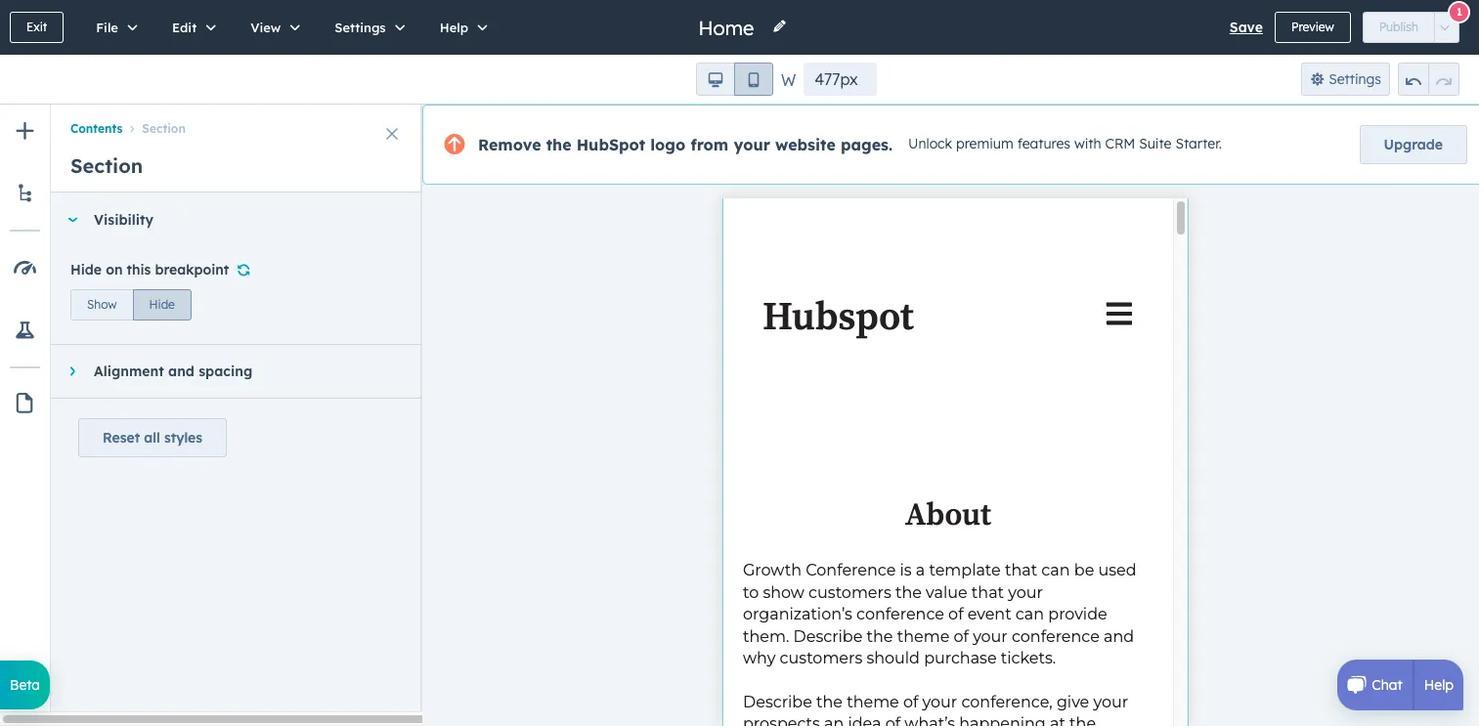 Task type: locate. For each thing, give the bounding box(es) containing it.
hide inside button
[[149, 297, 175, 312]]

1 vertical spatial settings
[[1329, 70, 1382, 88]]

group down this
[[70, 286, 192, 321]]

section right contents
[[142, 122, 186, 136]]

upgrade
[[1384, 136, 1443, 154]]

save button
[[1230, 16, 1263, 39]]

0 vertical spatial caret image
[[66, 218, 78, 222]]

all
[[144, 429, 160, 447]]

settings right "view" button
[[335, 20, 386, 35]]

alignment
[[94, 363, 164, 380]]

unlock premium features with crm suite starter.
[[909, 135, 1222, 153]]

0 vertical spatial settings button
[[314, 0, 419, 55]]

breakpoint
[[155, 261, 229, 279]]

section
[[142, 122, 186, 136], [70, 154, 143, 178]]

1 horizontal spatial settings button
[[1301, 63, 1391, 96]]

hide left on
[[70, 261, 102, 279]]

1 horizontal spatial hide
[[149, 297, 175, 312]]

edit button
[[152, 0, 230, 55]]

hide
[[70, 261, 102, 279], [149, 297, 175, 312]]

suite
[[1139, 135, 1172, 153]]

view button
[[230, 0, 314, 55]]

0 horizontal spatial help
[[440, 20, 469, 35]]

section inside navigation
[[142, 122, 186, 136]]

caret image left alignment
[[70, 366, 75, 377]]

save
[[1230, 19, 1263, 36]]

publish group
[[1363, 12, 1460, 43]]

navigation containing contents
[[51, 105, 422, 140]]

preview button
[[1275, 12, 1351, 43]]

None text field
[[804, 63, 877, 96]]

reset all styles button
[[78, 419, 227, 458]]

reset
[[103, 429, 140, 447]]

and
[[168, 363, 195, 380]]

beta
[[10, 677, 40, 694]]

publish button
[[1363, 12, 1436, 43]]

caret image left visibility
[[66, 218, 78, 222]]

beta button
[[0, 661, 50, 710]]

hide for hide
[[149, 297, 175, 312]]

help button
[[419, 0, 502, 55]]

group
[[696, 63, 774, 96], [1398, 63, 1460, 96], [70, 286, 192, 321]]

navigation
[[51, 105, 422, 140]]

0 vertical spatial section
[[142, 122, 186, 136]]

settings
[[335, 20, 386, 35], [1329, 70, 1382, 88]]

None field
[[697, 14, 760, 41]]

settings down preview button
[[1329, 70, 1382, 88]]

1 horizontal spatial group
[[696, 63, 774, 96]]

caret image inside alignment and spacing dropdown button
[[70, 366, 75, 377]]

1 vertical spatial help
[[1425, 677, 1454, 694]]

on
[[106, 261, 123, 279]]

0 vertical spatial hide
[[70, 261, 102, 279]]

help
[[440, 20, 469, 35], [1425, 677, 1454, 694]]

0 horizontal spatial hide
[[70, 261, 102, 279]]

alignment and spacing
[[94, 363, 252, 380]]

hubspot
[[577, 135, 646, 155]]

file button
[[76, 0, 152, 55]]

chat
[[1372, 677, 1403, 694]]

caret image inside visibility dropdown button
[[66, 218, 78, 222]]

pages.
[[841, 135, 893, 155]]

0 vertical spatial settings
[[335, 20, 386, 35]]

from
[[691, 135, 729, 155]]

0 vertical spatial help
[[440, 20, 469, 35]]

settings button
[[314, 0, 419, 55], [1301, 63, 1391, 96]]

0 horizontal spatial settings
[[335, 20, 386, 35]]

1 horizontal spatial settings
[[1329, 70, 1382, 88]]

hide down hide on this breakpoint
[[149, 297, 175, 312]]

1 vertical spatial caret image
[[70, 366, 75, 377]]

hide button
[[133, 289, 192, 321]]

1 vertical spatial hide
[[149, 297, 175, 312]]

premium
[[956, 135, 1014, 153]]

alignment and spacing button
[[51, 345, 403, 398]]

your
[[734, 135, 771, 155]]

group left 'w'
[[696, 63, 774, 96]]

0 horizontal spatial group
[[70, 286, 192, 321]]

section down contents button
[[70, 154, 143, 178]]

group down publish group
[[1398, 63, 1460, 96]]

caret image for alignment and spacing
[[70, 366, 75, 377]]

caret image
[[66, 218, 78, 222], [70, 366, 75, 377]]



Task type: vqa. For each thing, say whether or not it's contained in the screenshot.
Hide on this breakpoint
yes



Task type: describe. For each thing, give the bounding box(es) containing it.
reset all styles
[[103, 429, 203, 447]]

help inside button
[[440, 20, 469, 35]]

caret image for visibility
[[66, 218, 78, 222]]

1
[[1457, 4, 1463, 18]]

show button
[[70, 289, 133, 321]]

w
[[781, 70, 796, 90]]

with
[[1075, 135, 1102, 153]]

contents
[[70, 122, 123, 136]]

the
[[546, 135, 572, 155]]

1 vertical spatial settings button
[[1301, 63, 1391, 96]]

visibility
[[94, 211, 154, 229]]

remove
[[478, 135, 541, 155]]

exit link
[[10, 12, 64, 43]]

contents button
[[70, 122, 123, 136]]

exit
[[26, 20, 47, 34]]

show
[[87, 297, 117, 312]]

logo
[[651, 135, 686, 155]]

group containing show
[[70, 286, 192, 321]]

crm
[[1106, 135, 1136, 153]]

remove the hubspot logo from your website pages.
[[478, 135, 893, 155]]

1 vertical spatial section
[[70, 154, 143, 178]]

hide on this breakpoint
[[70, 261, 229, 279]]

close image
[[386, 128, 398, 140]]

0 horizontal spatial settings button
[[314, 0, 419, 55]]

publish
[[1379, 20, 1419, 34]]

preview
[[1292, 20, 1334, 34]]

view
[[251, 20, 281, 35]]

this
[[127, 261, 151, 279]]

starter.
[[1176, 135, 1222, 153]]

2 horizontal spatial group
[[1398, 63, 1460, 96]]

hide for hide on this breakpoint
[[70, 261, 102, 279]]

file
[[96, 20, 118, 35]]

visibility button
[[51, 194, 403, 246]]

1 horizontal spatial help
[[1425, 677, 1454, 694]]

spacing
[[199, 363, 252, 380]]

styles
[[164, 429, 203, 447]]

edit
[[172, 20, 197, 35]]

website
[[776, 135, 836, 155]]

upgrade link
[[1360, 125, 1468, 164]]

features
[[1018, 135, 1071, 153]]

section button
[[123, 122, 186, 136]]

unlock
[[909, 135, 952, 153]]



